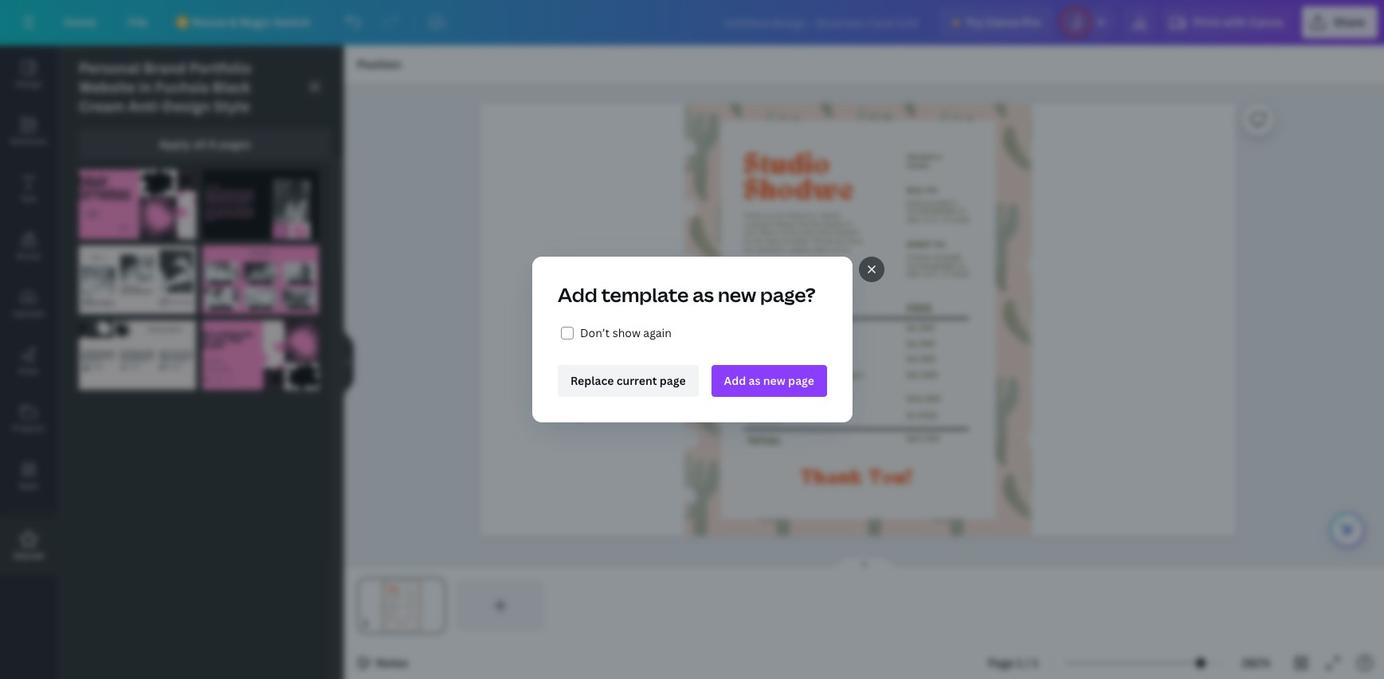 Task type: describe. For each thing, give the bounding box(es) containing it.
any for remit to:
[[907, 272, 921, 278]]

replace
[[570, 373, 614, 388]]

apps
[[19, 480, 39, 491]]

1 1 from the left
[[1017, 655, 1023, 671]]

canva assistant image
[[1339, 521, 1358, 540]]

pages
[[219, 136, 251, 151]]

invoice # 123456
[[907, 154, 943, 169]]

/
[[1026, 655, 1030, 671]]

thank you for being our valued customer! please find the details of your latest invoice and remit payment by the date provided. should you have any questions, please reach out to:
[[744, 213, 866, 253]]

estelle
[[907, 200, 933, 207]]

studio shodwe
[[744, 152, 855, 206]]

2 page from the left
[[788, 373, 814, 388]]

Page title text field
[[375, 616, 382, 631]]

projects
[[12, 423, 45, 434]]

remit to:
[[907, 239, 947, 249]]

0 vertical spatial new
[[718, 281, 756, 308]]

1 vertical spatial you
[[835, 238, 847, 244]]

questions,
[[757, 247, 788, 253]]

should
[[813, 238, 833, 244]]

bill to:
[[907, 185, 939, 194]]

$24,000
[[907, 395, 941, 403]]

brand inside button
[[17, 250, 41, 262]]

resize & magic switch button
[[167, 6, 323, 38]]

details
[[824, 221, 844, 227]]

studio
[[907, 255, 932, 261]]

1 vertical spatial remit
[[907, 239, 932, 249]]

in
[[139, 77, 152, 96]]

style
[[214, 96, 250, 116]]

fuchsia
[[155, 77, 209, 96]]

1 page from the left
[[660, 373, 686, 388]]

add as new page button
[[711, 365, 827, 397]]

2 1 from the left
[[1033, 655, 1039, 671]]

reach
[[812, 247, 830, 253]]

invoice inside thank you for being our valued customer! please find the details of your latest invoice and remit payment by the date provided. should you have any questions, please reach out to:
[[779, 230, 801, 236]]

total
[[748, 433, 781, 446]]

city, for remit
[[923, 272, 941, 278]]

our
[[808, 213, 818, 219]]

please
[[790, 247, 810, 253]]

find
[[798, 221, 810, 227]]

apply
[[159, 136, 191, 151]]

main menu bar
[[0, 0, 1385, 45]]

city, for bill
[[923, 217, 941, 224]]

uploads button
[[0, 275, 57, 332]]

st for bill to:
[[943, 217, 950, 224]]

side panel tab list
[[0, 45, 57, 575]]

replace current page
[[570, 373, 686, 388]]

any
[[744, 247, 755, 253]]

&
[[229, 14, 237, 29]]

add template as new page?
[[558, 281, 816, 308]]

subtotal
[[748, 394, 802, 406]]

anywhere for remit to:
[[919, 263, 956, 270]]

draw
[[18, 365, 39, 376]]

your
[[744, 230, 758, 236]]

new inside button
[[763, 373, 786, 388]]

date
[[766, 238, 780, 244]]

website
[[79, 77, 135, 96]]

page
[[989, 655, 1015, 671]]

starred button
[[0, 517, 57, 575]]

to: for bill to:
[[926, 185, 939, 194]]

black
[[212, 77, 251, 96]]

darcy
[[935, 200, 958, 207]]

taxes
[[748, 411, 782, 424]]

labor
[[841, 371, 865, 379]]

show
[[612, 325, 641, 340]]

$2,000
[[907, 325, 936, 333]]

brand inside the personal brand portfolio website in fuchsia black cream anti-design style
[[143, 58, 186, 77]]

$1,5920
[[907, 412, 938, 420]]

text
[[20, 193, 37, 204]]

$12,000
[[907, 371, 939, 379]]

page 1 / 1
[[989, 655, 1039, 671]]

hello@reallygreatsite.com
[[744, 261, 848, 267]]

personal brand portfolio website in fuchsia black cream anti-design style
[[79, 58, 251, 116]]

12345 for bill to:
[[952, 217, 970, 224]]

uploads
[[12, 308, 45, 319]]

add as new page
[[724, 373, 814, 388]]

anti-
[[128, 96, 163, 116]]

12345 for remit to:
[[952, 272, 970, 278]]

of
[[846, 221, 852, 227]]

0 vertical spatial the
[[812, 221, 822, 227]]

don't
[[580, 325, 610, 340]]

resize & magic switch
[[192, 14, 311, 29]]

add for add template as new page?
[[558, 281, 597, 308]]

to: for remit to:
[[934, 239, 947, 249]]

portfolio
[[189, 58, 251, 77]]

final
[[748, 371, 767, 379]]

out
[[832, 247, 841, 253]]

home
[[64, 14, 96, 29]]

you!
[[869, 468, 914, 488]]

0 vertical spatial you
[[764, 213, 775, 219]]

and inside "$6,000 review and debriefing"
[[780, 356, 796, 364]]

$4,000
[[907, 356, 936, 364]]

$6,000 review and debriefing
[[748, 340, 936, 364]]

please
[[776, 221, 796, 227]]

provided.
[[782, 238, 811, 244]]

all
[[194, 136, 207, 151]]



Task type: locate. For each thing, give the bounding box(es) containing it.
2 anywhere from the top
[[919, 263, 956, 270]]

magic
[[239, 14, 271, 29]]

123 inside estelle darcy 123 anywhere st., any city, st 12345
[[907, 209, 917, 215]]

0 vertical spatial design
[[15, 78, 42, 89]]

st., inside studio shodwe 123 anywhere st., any city, st 12345
[[958, 263, 970, 270]]

0 horizontal spatial remit
[[816, 230, 832, 236]]

1 vertical spatial 123
[[907, 263, 917, 270]]

0 horizontal spatial you
[[764, 213, 775, 219]]

add left final on the right bottom of page
[[724, 373, 746, 388]]

$24,000 taxes
[[748, 395, 941, 424]]

cream
[[79, 96, 125, 116]]

thank you!
[[801, 468, 914, 488]]

1 horizontal spatial add
[[724, 373, 746, 388]]

0 horizontal spatial design
[[15, 78, 42, 89]]

0 vertical spatial 123
[[907, 209, 917, 215]]

as inside button
[[749, 373, 761, 388]]

shodwe
[[744, 178, 855, 206]]

1 vertical spatial 12345
[[952, 272, 970, 278]]

0 horizontal spatial and
[[780, 356, 796, 364]]

anywhere for bill to:
[[919, 209, 956, 215]]

you up out
[[835, 238, 847, 244]]

$6,000
[[907, 340, 936, 348]]

1 horizontal spatial new
[[763, 373, 786, 388]]

1 vertical spatial any
[[907, 272, 921, 278]]

again
[[643, 325, 672, 340]]

as right template
[[693, 281, 714, 308]]

thank up customer!
[[744, 213, 762, 219]]

12345 down darcy
[[952, 217, 970, 224]]

1
[[1017, 655, 1023, 671], [1033, 655, 1039, 671]]

anywhere down darcy
[[919, 209, 956, 215]]

$25,920
[[907, 435, 940, 443]]

deliverables
[[770, 371, 820, 379]]

1 horizontal spatial page
[[788, 373, 814, 388]]

resize
[[192, 14, 227, 29]]

1 vertical spatial city,
[[923, 272, 941, 278]]

you left the "for"
[[764, 213, 775, 219]]

new down any
[[718, 281, 756, 308]]

any down studio on the top of page
[[907, 272, 921, 278]]

1 vertical spatial st.,
[[958, 263, 970, 270]]

1 any from the top
[[907, 217, 921, 224]]

0 horizontal spatial new
[[718, 281, 756, 308]]

1 12345 from the top
[[952, 217, 970, 224]]

anywhere inside estelle darcy 123 anywhere st., any city, st 12345
[[919, 209, 956, 215]]

1 st., from the top
[[958, 209, 970, 215]]

st
[[943, 217, 950, 224], [943, 272, 950, 278]]

1 anywhere from the top
[[919, 209, 956, 215]]

elements
[[10, 136, 47, 147]]

invoice up 123456
[[907, 154, 936, 161]]

st.,
[[958, 209, 970, 215], [958, 263, 970, 270]]

0 vertical spatial as
[[693, 281, 714, 308]]

2 123 from the top
[[907, 263, 917, 270]]

try canva pro button
[[940, 6, 1054, 38]]

2 st from the top
[[943, 272, 950, 278]]

to: right out
[[843, 247, 852, 253]]

123456
[[907, 163, 930, 169]]

the
[[812, 221, 822, 227], [754, 238, 764, 244]]

0 vertical spatial thank
[[744, 213, 762, 219]]

st., for remit to:
[[958, 263, 970, 270]]

estelle darcy 123 anywhere st., any city, st 12345
[[907, 200, 970, 224]]

and down find
[[803, 230, 814, 236]]

try
[[966, 14, 984, 29]]

city, inside estelle darcy 123 anywhere st., any city, st 12345
[[923, 217, 941, 224]]

0 vertical spatial 12345
[[952, 217, 970, 224]]

page right current
[[660, 373, 686, 388]]

1 vertical spatial and
[[780, 356, 796, 364]]

0 horizontal spatial the
[[754, 238, 764, 244]]

invoice down please
[[779, 230, 801, 236]]

1 vertical spatial the
[[754, 238, 764, 244]]

1 horizontal spatial brand
[[143, 58, 186, 77]]

design inside button
[[15, 78, 42, 89]]

brand
[[143, 58, 186, 77], [17, 250, 41, 262]]

as down review
[[749, 373, 761, 388]]

to: up shodwe
[[934, 239, 947, 249]]

any inside studio shodwe 123 anywhere st., any city, st 12345
[[907, 272, 921, 278]]

try canva pro
[[966, 14, 1041, 29]]

0 horizontal spatial brand
[[17, 250, 41, 262]]

1 horizontal spatial 1
[[1033, 655, 1039, 671]]

have
[[849, 238, 864, 244]]

anywhere down shodwe
[[919, 263, 956, 270]]

add for add as new page
[[724, 373, 746, 388]]

6
[[209, 136, 217, 151]]

current
[[617, 373, 657, 388]]

city,
[[923, 217, 941, 224], [923, 272, 941, 278]]

hide image
[[344, 324, 354, 401]]

0 vertical spatial st
[[943, 217, 950, 224]]

1 vertical spatial st
[[943, 272, 950, 278]]

remit
[[816, 230, 832, 236], [907, 239, 932, 249]]

0 vertical spatial brand
[[143, 58, 186, 77]]

pro
[[1023, 14, 1041, 29]]

replace current page button
[[558, 365, 699, 397]]

12345 down shodwe
[[952, 272, 970, 278]]

#
[[938, 154, 943, 161]]

123 inside studio shodwe 123 anywhere st., any city, st 12345
[[907, 263, 917, 270]]

123 for remit to:
[[907, 263, 917, 270]]

st down shodwe
[[943, 272, 950, 278]]

remit up studio on the top of page
[[907, 239, 932, 249]]

1 horizontal spatial invoice
[[907, 154, 936, 161]]

valued
[[820, 213, 840, 219]]

2 vertical spatial and
[[823, 371, 838, 379]]

thank for thank you!
[[801, 468, 863, 488]]

1 vertical spatial brand
[[17, 250, 41, 262]]

1 vertical spatial design
[[163, 96, 211, 116]]

brand button
[[0, 218, 57, 275]]

text button
[[0, 160, 57, 218]]

12345 inside estelle darcy 123 anywhere st., any city, st 12345
[[952, 217, 970, 224]]

new up the subtotal at the right of the page
[[763, 373, 786, 388]]

123
[[907, 209, 917, 215], [907, 263, 917, 270]]

being
[[789, 213, 806, 219]]

apps button
[[0, 447, 57, 505]]

st for remit to:
[[943, 272, 950, 278]]

page
[[660, 373, 686, 388], [788, 373, 814, 388]]

page down debriefing
[[788, 373, 814, 388]]

Design title text field
[[712, 6, 934, 38]]

draw button
[[0, 332, 57, 390]]

0 vertical spatial add
[[558, 281, 597, 308]]

services
[[748, 301, 799, 315]]

st inside estelle darcy 123 anywhere st., any city, st 12345
[[943, 217, 950, 224]]

1 vertical spatial anywhere
[[919, 263, 956, 270]]

1 vertical spatial thank
[[801, 468, 863, 488]]

to: right bill
[[926, 185, 939, 194]]

thank
[[744, 213, 762, 219], [801, 468, 863, 488]]

page 1 image
[[357, 580, 446, 631]]

apply all 6 pages
[[159, 136, 251, 151]]

1 horizontal spatial thank
[[801, 468, 863, 488]]

1 horizontal spatial the
[[812, 221, 822, 227]]

2 12345 from the top
[[952, 272, 970, 278]]

0 vertical spatial city,
[[923, 217, 941, 224]]

2 st., from the top
[[958, 263, 970, 270]]

don't show again
[[580, 325, 672, 340]]

studio shodwe 123 anywhere st., any city, st 12345
[[907, 255, 970, 278]]

canva
[[986, 14, 1020, 29]]

for
[[777, 213, 787, 219]]

city, down studio on the top of page
[[923, 272, 941, 278]]

12345 inside studio shodwe 123 anywhere st., any city, st 12345
[[952, 272, 970, 278]]

1 city, from the top
[[923, 217, 941, 224]]

any down estelle
[[907, 217, 921, 224]]

brand up anti-
[[143, 58, 186, 77]]

city, down estelle
[[923, 217, 941, 224]]

add inside button
[[724, 373, 746, 388]]

brand up uploads button
[[17, 250, 41, 262]]

0 vertical spatial invoice
[[907, 154, 936, 161]]

0 vertical spatial anywhere
[[919, 209, 956, 215]]

review
[[748, 356, 778, 364]]

2 city, from the top
[[923, 272, 941, 278]]

st down darcy
[[943, 217, 950, 224]]

1 st from the top
[[943, 217, 950, 224]]

the down our
[[812, 221, 822, 227]]

projects button
[[0, 390, 57, 447]]

1 horizontal spatial design
[[163, 96, 211, 116]]

0 horizontal spatial as
[[693, 281, 714, 308]]

design up apply
[[163, 96, 211, 116]]

1 horizontal spatial and
[[803, 230, 814, 236]]

st inside studio shodwe 123 anywhere st., any city, st 12345
[[943, 272, 950, 278]]

0 horizontal spatial add
[[558, 281, 597, 308]]

1 vertical spatial new
[[763, 373, 786, 388]]

0 vertical spatial remit
[[816, 230, 832, 236]]

2 horizontal spatial and
[[823, 371, 838, 379]]

invoice inside invoice # 123456
[[907, 154, 936, 161]]

debriefing
[[798, 356, 841, 364]]

and
[[803, 230, 814, 236], [780, 356, 796, 364], [823, 371, 838, 379]]

0 horizontal spatial thank
[[744, 213, 762, 219]]

1 left /
[[1017, 655, 1023, 671]]

to: inside thank you for being our valued customer! please find the details of your latest invoice and remit payment by the date provided. should you have any questions, please reach out to:
[[843, 247, 852, 253]]

any inside estelle darcy 123 anywhere st., any city, st 12345
[[907, 217, 921, 224]]

1 right /
[[1033, 655, 1039, 671]]

anywhere inside studio shodwe 123 anywhere st., any city, st 12345
[[919, 263, 956, 270]]

remit up should
[[816, 230, 832, 236]]

thank for thank you for being our valued customer! please find the details of your latest invoice and remit payment by the date provided. should you have any questions, please reach out to:
[[744, 213, 762, 219]]

switch
[[274, 14, 311, 29]]

any for bill to:
[[907, 217, 921, 224]]

remit inside thank you for being our valued customer! please find the details of your latest invoice and remit payment by the date provided. should you have any questions, please reach out to:
[[816, 230, 832, 236]]

hide pages image
[[826, 557, 903, 569]]

12345
[[952, 217, 970, 224], [952, 272, 970, 278]]

apply all 6 pages button
[[79, 128, 331, 160]]

fees
[[907, 301, 933, 315]]

1 123 from the top
[[907, 209, 917, 215]]

1 horizontal spatial as
[[749, 373, 761, 388]]

1 vertical spatial as
[[749, 373, 761, 388]]

starred
[[14, 550, 44, 561]]

and inside thank you for being our valued customer! please find the details of your latest invoice and remit payment by the date provided. should you have any questions, please reach out to:
[[803, 230, 814, 236]]

elements button
[[0, 103, 57, 160]]

studio
[[744, 152, 831, 180]]

0 horizontal spatial 1
[[1017, 655, 1023, 671]]

1 horizontal spatial remit
[[907, 239, 932, 249]]

add up the 'don't' on the left
[[558, 281, 597, 308]]

1 horizontal spatial you
[[835, 238, 847, 244]]

shodwe
[[934, 255, 962, 261]]

city, inside studio shodwe 123 anywhere st., any city, st 12345
[[923, 272, 941, 278]]

0 horizontal spatial page
[[660, 373, 686, 388]]

any
[[907, 217, 921, 224], [907, 272, 921, 278]]

123 down estelle
[[907, 209, 917, 215]]

anywhere
[[919, 209, 956, 215], [919, 263, 956, 270]]

thank left you!
[[801, 468, 863, 488]]

bill
[[907, 185, 924, 194]]

0 vertical spatial any
[[907, 217, 921, 224]]

latest
[[760, 230, 777, 236]]

1 vertical spatial invoice
[[779, 230, 801, 236]]

thank inside thank you for being our valued customer! please find the details of your latest invoice and remit payment by the date provided. should you have any questions, please reach out to:
[[744, 213, 762, 219]]

st., for bill to:
[[958, 209, 970, 215]]

design up elements button
[[15, 78, 42, 89]]

0 vertical spatial and
[[803, 230, 814, 236]]

and up deliverables
[[780, 356, 796, 364]]

123 for bill to:
[[907, 209, 917, 215]]

2 any from the top
[[907, 272, 921, 278]]

123 down studio on the top of page
[[907, 263, 917, 270]]

0 horizontal spatial invoice
[[779, 230, 801, 236]]

1 vertical spatial add
[[724, 373, 746, 388]]

and inside $4,000 final deliverables and labor
[[823, 371, 838, 379]]

page?
[[760, 281, 816, 308]]

the right by
[[754, 238, 764, 244]]

$4,000 final deliverables and labor
[[748, 356, 936, 379]]

design inside the personal brand portfolio website in fuchsia black cream anti-design style
[[163, 96, 211, 116]]

and down debriefing
[[823, 371, 838, 379]]

st., inside estelle darcy 123 anywhere st., any city, st 12345
[[958, 209, 970, 215]]

0 vertical spatial st.,
[[958, 209, 970, 215]]



Task type: vqa. For each thing, say whether or not it's contained in the screenshot.
Apply
yes



